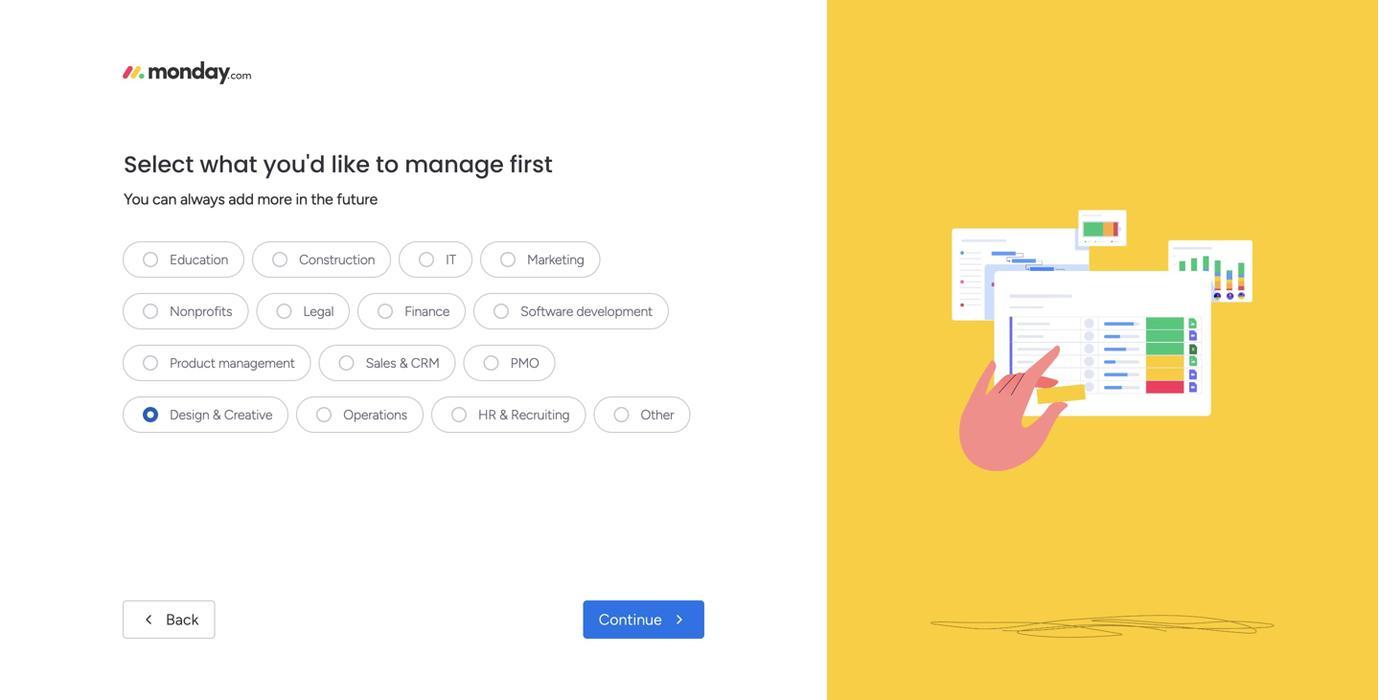 Task type: vqa. For each thing, say whether or not it's contained in the screenshot.
to
yes



Task type: locate. For each thing, give the bounding box(es) containing it.
continue button
[[583, 601, 704, 639]]

& right hr
[[499, 407, 508, 423]]

other
[[641, 407, 674, 423]]

& right design
[[213, 407, 221, 423]]

2 horizontal spatial &
[[499, 407, 508, 423]]

the
[[311, 190, 333, 208]]

software
[[521, 303, 573, 320]]

first
[[510, 149, 553, 181]]

& left crm
[[399, 355, 408, 371]]

recruiting
[[511, 407, 570, 423]]

& for creative
[[213, 407, 221, 423]]

crm
[[411, 355, 440, 371]]

hr
[[478, 407, 496, 423]]

design
[[170, 407, 209, 423]]

in
[[296, 190, 307, 208]]

product
[[170, 355, 215, 371]]

1 horizontal spatial &
[[399, 355, 408, 371]]

more
[[257, 190, 292, 208]]

creative
[[224, 407, 272, 423]]

sales
[[366, 355, 396, 371]]

back button
[[123, 601, 215, 639]]

you
[[124, 190, 149, 208]]

can
[[152, 190, 177, 208]]

legal
[[303, 303, 334, 320]]

add
[[229, 190, 254, 208]]

software development
[[521, 303, 653, 320]]

development
[[576, 303, 653, 320]]

select what you'd like to manage first you can always add more in the future
[[124, 149, 553, 208]]

&
[[399, 355, 408, 371], [213, 407, 221, 423], [499, 407, 508, 423]]

design & creative
[[170, 407, 272, 423]]

sales & crm
[[366, 355, 440, 371]]

& for crm
[[399, 355, 408, 371]]

0 horizontal spatial &
[[213, 407, 221, 423]]



Task type: describe. For each thing, give the bounding box(es) containing it.
what
[[200, 149, 257, 181]]

continue
[[599, 611, 662, 629]]

marketing
[[527, 252, 584, 268]]

nonprofits
[[170, 303, 232, 320]]

construction
[[299, 252, 375, 268]]

operations
[[343, 407, 407, 423]]

logo image
[[123, 61, 251, 84]]

hr & recruiting
[[478, 407, 570, 423]]

education
[[170, 252, 228, 268]]

to
[[376, 149, 399, 181]]

back
[[166, 611, 199, 629]]

it
[[446, 252, 456, 268]]

always
[[180, 190, 225, 208]]

finance
[[405, 303, 450, 320]]

pmo
[[511, 355, 539, 371]]

select
[[124, 149, 194, 181]]

you'd
[[263, 149, 325, 181]]

product management
[[170, 355, 295, 371]]

& for recruiting
[[499, 407, 508, 423]]

future
[[337, 190, 378, 208]]

what would you like to manage first? image
[[854, 0, 1352, 701]]

like
[[331, 149, 370, 181]]

manage
[[405, 149, 504, 181]]

management
[[219, 355, 295, 371]]



